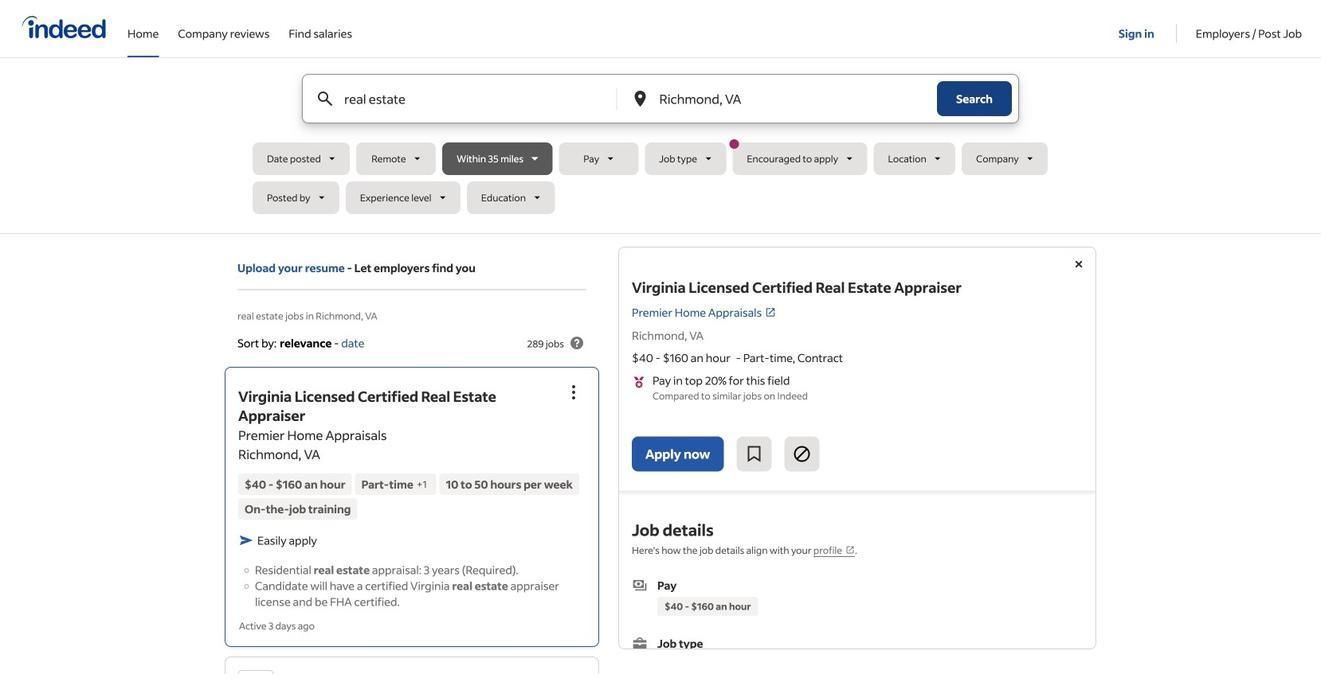 Task type: locate. For each thing, give the bounding box(es) containing it.
not interested image
[[792, 445, 812, 464]]

close job details image
[[1069, 255, 1089, 274]]

job preferences (opens in a new window) image
[[846, 546, 855, 555]]

help icon image
[[567, 334, 587, 353]]

None search field
[[253, 74, 1069, 221]]



Task type: describe. For each thing, give the bounding box(es) containing it.
premier home appraisals (opens in a new tab) image
[[765, 307, 776, 318]]

Edit location text field
[[656, 75, 905, 123]]

job actions for virginia licensed certified real estate appraiser is collapsed image
[[564, 383, 583, 402]]

save this job image
[[745, 445, 764, 464]]

search: Job title, keywords, or company text field
[[341, 75, 590, 123]]



Task type: vqa. For each thing, say whether or not it's contained in the screenshot.
Compass
no



